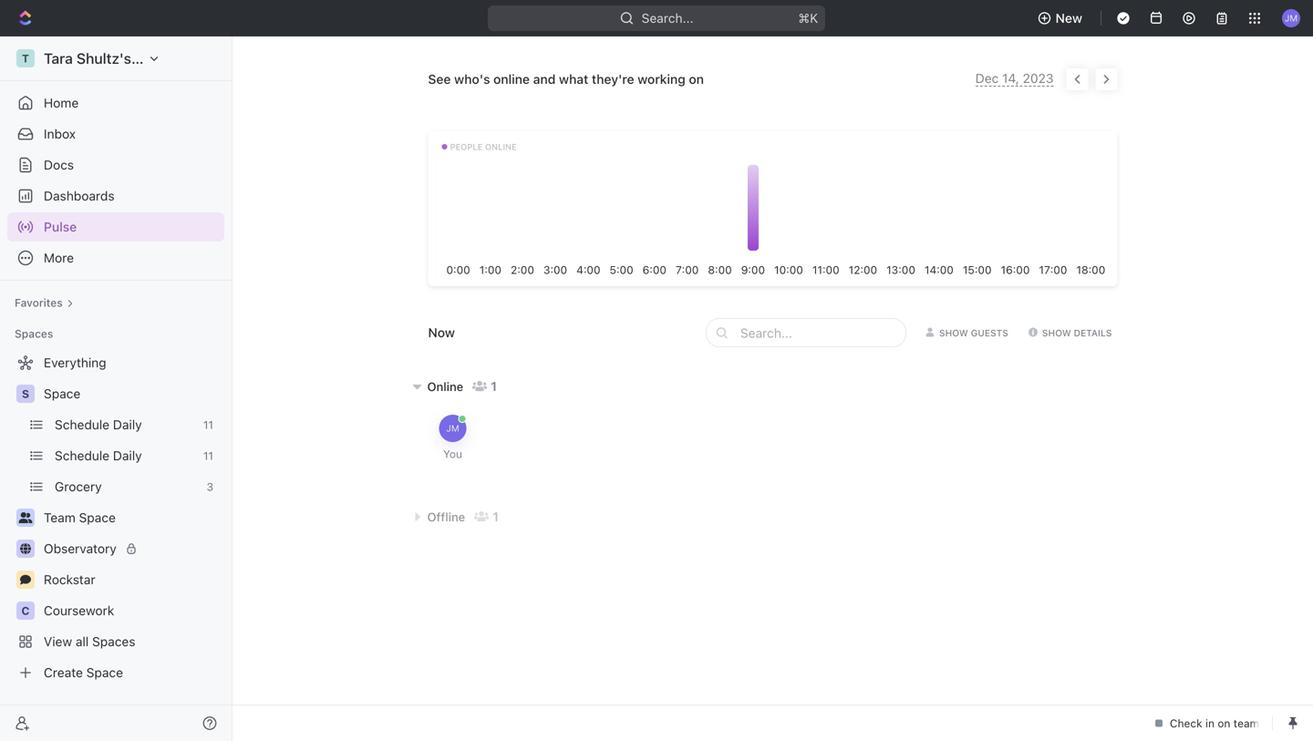 Task type: locate. For each thing, give the bounding box(es) containing it.
1 vertical spatial 1
[[493, 509, 499, 525]]

14:00
[[925, 264, 954, 276]]

0 horizontal spatial show
[[940, 328, 969, 338]]

offline
[[427, 510, 465, 524]]

space inside create space link
[[86, 665, 123, 681]]

2023
[[1023, 71, 1054, 86]]

schedule daily link up grocery link on the bottom of the page
[[55, 442, 196, 471]]

show
[[940, 328, 969, 338], [1042, 328, 1072, 338]]

schedule daily up grocery
[[55, 448, 142, 463]]

show for show guests
[[940, 328, 969, 338]]

spaces down the 'favorites' at top left
[[15, 327, 53, 340]]

7:00
[[676, 264, 699, 276]]

online left and at the top left of the page
[[494, 72, 530, 87]]

space up 'observatory'
[[79, 510, 116, 525]]

13:00
[[887, 264, 916, 276]]

10:00 11:00 12:00 13:00 14:00 15:00 16:00 17:00 18:00
[[774, 264, 1106, 276]]

daily for first schedule daily link
[[113, 417, 142, 432]]

space down everything
[[44, 386, 81, 401]]

15:00
[[963, 264, 992, 276]]

spaces up create space link on the left bottom
[[92, 634, 135, 649]]

create space link
[[7, 659, 221, 688]]

daily up grocery link on the bottom of the page
[[113, 448, 142, 463]]

0 vertical spatial schedule daily link
[[55, 410, 196, 440]]

schedule up grocery
[[55, 448, 110, 463]]

schedule daily link down space link
[[55, 410, 196, 440]]

3
[[207, 481, 213, 494]]

0 vertical spatial schedule
[[55, 417, 110, 432]]

inbox link
[[7, 119, 224, 149]]

1 vertical spatial 11
[[203, 450, 213, 462]]

schedule daily link
[[55, 410, 196, 440], [55, 442, 196, 471]]

daily
[[113, 417, 142, 432], [113, 448, 142, 463]]

9:00
[[741, 264, 765, 276]]

schedule
[[55, 417, 110, 432], [55, 448, 110, 463]]

0:00 1:00 2:00 3:00 4:00 5:00 6:00 7:00 8:00
[[447, 264, 732, 276]]

details
[[1074, 328, 1112, 338]]

1:00
[[480, 264, 502, 276]]

0 horizontal spatial spaces
[[15, 327, 53, 340]]

1 schedule daily from the top
[[55, 417, 142, 432]]

schedule daily down space link
[[55, 417, 142, 432]]

2 schedule from the top
[[55, 448, 110, 463]]

space down view all spaces link
[[86, 665, 123, 681]]

2 schedule daily link from the top
[[55, 442, 196, 471]]

more
[[44, 250, 74, 265]]

everything
[[44, 355, 106, 370]]

1 horizontal spatial spaces
[[92, 634, 135, 649]]

8:00
[[708, 264, 732, 276]]

19:00
[[1115, 264, 1144, 276]]

people
[[450, 142, 483, 152]]

schedule daily for first schedule daily link
[[55, 417, 142, 432]]

0 vertical spatial space
[[44, 386, 81, 401]]

favorites button
[[7, 292, 81, 314]]

1 vertical spatial schedule
[[55, 448, 110, 463]]

1 horizontal spatial jm
[[1285, 13, 1298, 23]]

schedule daily
[[55, 417, 142, 432], [55, 448, 142, 463]]

see
[[428, 72, 451, 87]]

1 right offline on the bottom of the page
[[493, 509, 499, 525]]

team
[[44, 510, 76, 525]]

0 vertical spatial spaces
[[15, 327, 53, 340]]

space
[[44, 386, 81, 401], [79, 510, 116, 525], [86, 665, 123, 681]]

online right "people"
[[485, 142, 517, 152]]

1
[[491, 379, 497, 394], [493, 509, 499, 525]]

tree
[[7, 348, 224, 688]]

create space
[[44, 665, 123, 681]]

on
[[689, 72, 704, 87]]

schedule for 2nd schedule daily link from the top
[[55, 448, 110, 463]]

2 daily from the top
[[113, 448, 142, 463]]

0 horizontal spatial jm
[[446, 423, 459, 434]]

1 vertical spatial jm
[[446, 423, 459, 434]]

now
[[428, 325, 455, 340]]

0 vertical spatial jm
[[1285, 13, 1298, 23]]

0 vertical spatial daily
[[113, 417, 142, 432]]

1 vertical spatial schedule daily link
[[55, 442, 196, 471]]

show guests
[[940, 328, 1009, 338]]

6:00
[[643, 264, 667, 276]]

create
[[44, 665, 83, 681]]

daily down space link
[[113, 417, 142, 432]]

show for show details
[[1042, 328, 1072, 338]]

3:00
[[544, 264, 567, 276]]

1 vertical spatial spaces
[[92, 634, 135, 649]]

all
[[76, 634, 89, 649]]

1 11 from the top
[[203, 419, 213, 431]]

2 vertical spatial space
[[86, 665, 123, 681]]

tree inside sidebar "navigation"
[[7, 348, 224, 688]]

0:00
[[447, 264, 470, 276]]

dec
[[976, 71, 999, 86]]

show details
[[1042, 328, 1112, 338]]

observatory
[[44, 541, 117, 556]]

and
[[533, 72, 556, 87]]

space inside team space link
[[79, 510, 116, 525]]

12:00
[[849, 264, 878, 276]]

team space link
[[44, 504, 221, 533]]

schedule for first schedule daily link
[[55, 417, 110, 432]]

jm
[[1285, 13, 1298, 23], [446, 423, 459, 434]]

1 vertical spatial daily
[[113, 448, 142, 463]]

daily for 2nd schedule daily link from the top
[[113, 448, 142, 463]]

Search... text field
[[741, 319, 900, 347]]

tree containing everything
[[7, 348, 224, 688]]

dashboards
[[44, 188, 115, 203]]

they're
[[592, 72, 634, 87]]

11
[[203, 419, 213, 431], [203, 450, 213, 462]]

space inside space link
[[44, 386, 81, 401]]

tara
[[44, 50, 73, 67]]

0 vertical spatial 11
[[203, 419, 213, 431]]

1 vertical spatial schedule daily
[[55, 448, 142, 463]]

2 11 from the top
[[203, 450, 213, 462]]

schedule down space link
[[55, 417, 110, 432]]

2 schedule daily from the top
[[55, 448, 142, 463]]

1 daily from the top
[[113, 417, 142, 432]]

16:00
[[1001, 264, 1030, 276]]

rockstar link
[[44, 566, 221, 595]]

1 right online
[[491, 379, 497, 394]]

dec 14, 2023
[[976, 71, 1054, 86]]

1 schedule from the top
[[55, 417, 110, 432]]

1 vertical spatial space
[[79, 510, 116, 525]]

0 vertical spatial schedule daily
[[55, 417, 142, 432]]

0 vertical spatial 1
[[491, 379, 497, 394]]

schedule daily for 2nd schedule daily link from the top
[[55, 448, 142, 463]]

show left guests
[[940, 328, 969, 338]]

17:00
[[1039, 264, 1068, 276]]

10:00
[[774, 264, 803, 276]]

workspace
[[135, 50, 211, 67]]

11 for 2nd schedule daily link from the top
[[203, 450, 213, 462]]

1 show from the left
[[940, 328, 969, 338]]

online
[[494, 72, 530, 87], [485, 142, 517, 152]]

1 horizontal spatial show
[[1042, 328, 1072, 338]]

show left details on the top right of page
[[1042, 328, 1072, 338]]

everything link
[[7, 348, 221, 378]]

2 show from the left
[[1042, 328, 1072, 338]]



Task type: describe. For each thing, give the bounding box(es) containing it.
search...
[[642, 10, 694, 26]]

shultz's
[[77, 50, 131, 67]]

new button
[[1030, 4, 1094, 33]]

rockstar
[[44, 572, 95, 587]]

new
[[1056, 10, 1083, 26]]

team space
[[44, 510, 116, 525]]

observatory link
[[44, 535, 221, 564]]

⌘k
[[798, 10, 818, 26]]

view all spaces
[[44, 634, 135, 649]]

working
[[638, 72, 686, 87]]

what
[[559, 72, 589, 87]]

docs
[[44, 157, 74, 172]]

tara shultz's workspace, , element
[[16, 49, 35, 68]]

pulse link
[[7, 213, 224, 242]]

grocery link
[[55, 473, 199, 502]]

dashboards link
[[7, 182, 224, 211]]

coursework link
[[44, 597, 221, 626]]

jm inside dropdown button
[[1285, 13, 1298, 23]]

11 for first schedule daily link
[[203, 419, 213, 431]]

pulse
[[44, 219, 77, 234]]

0 vertical spatial online
[[494, 72, 530, 87]]

5:00
[[610, 264, 634, 276]]

c
[[21, 605, 30, 618]]

you
[[443, 448, 462, 461]]

spaces inside tree
[[92, 634, 135, 649]]

11:00
[[813, 264, 840, 276]]

inbox
[[44, 126, 76, 141]]

docs link
[[7, 151, 224, 180]]

space link
[[44, 379, 221, 409]]

18:00
[[1077, 264, 1106, 276]]

online
[[427, 380, 464, 394]]

user group image
[[19, 513, 32, 524]]

2:00
[[511, 264, 534, 276]]

coursework, , element
[[16, 602, 35, 620]]

space, , element
[[16, 385, 35, 403]]

view
[[44, 634, 72, 649]]

sidebar navigation
[[0, 36, 236, 742]]

tara shultz's workspace
[[44, 50, 211, 67]]

who's
[[454, 72, 490, 87]]

grocery
[[55, 479, 102, 494]]

comment image
[[20, 575, 31, 586]]

14,
[[1003, 71, 1020, 86]]

favorites
[[15, 296, 63, 309]]

view all spaces link
[[7, 628, 221, 657]]

coursework
[[44, 603, 114, 618]]

globe image
[[20, 544, 31, 555]]

home link
[[7, 88, 224, 118]]

t
[[22, 52, 29, 65]]

1 for online
[[491, 379, 497, 394]]

1 for offline
[[493, 509, 499, 525]]

1 vertical spatial online
[[485, 142, 517, 152]]

home
[[44, 95, 79, 110]]

jm button
[[1277, 4, 1306, 33]]

dec 14, 2023 button
[[976, 71, 1054, 87]]

space for create
[[86, 665, 123, 681]]

4:00
[[577, 264, 601, 276]]

1 schedule daily link from the top
[[55, 410, 196, 440]]

guests
[[971, 328, 1009, 338]]

s
[[22, 388, 29, 400]]

more button
[[7, 244, 224, 273]]

space for team
[[79, 510, 116, 525]]

see who's online and what they're working on
[[428, 72, 704, 87]]

people online
[[450, 142, 517, 152]]



Task type: vqa. For each thing, say whether or not it's contained in the screenshot.
the Inbox link
yes



